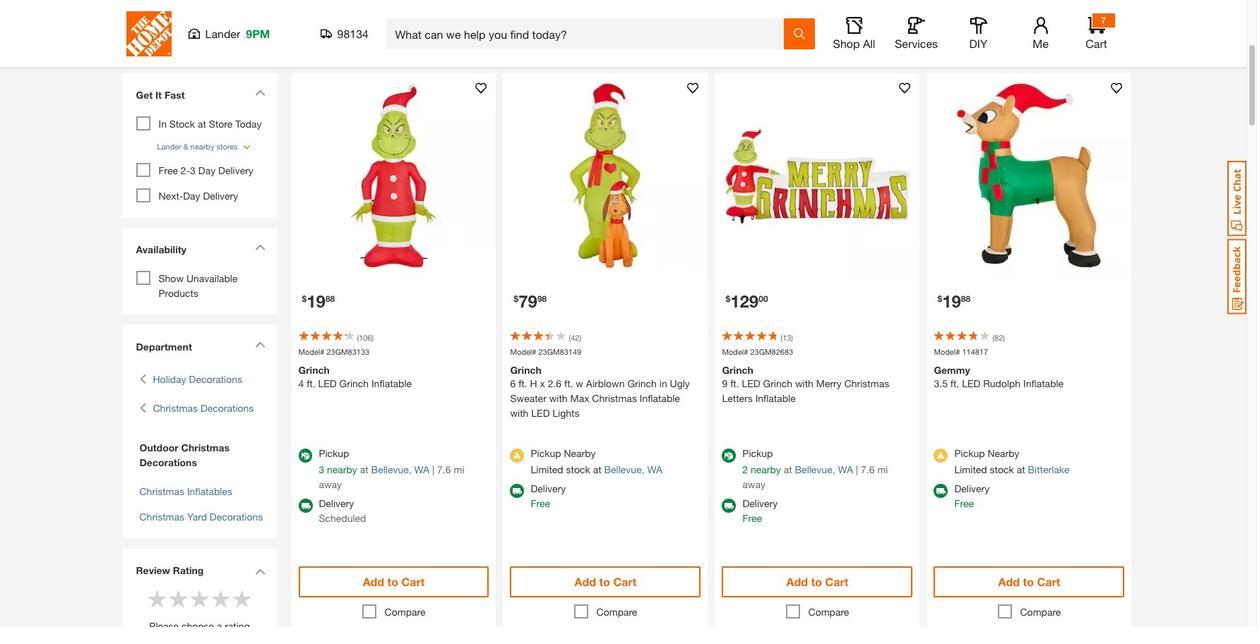 Task type: vqa. For each thing, say whether or not it's contained in the screenshot.
SHOP THIS COLLECTION
no



Task type: describe. For each thing, give the bounding box(es) containing it.
bitterlake
[[1028, 464, 1070, 476]]

shop all
[[833, 37, 875, 50]]

caret icon image for get it fast
[[255, 89, 265, 96]]

82
[[995, 333, 1003, 342]]

delivery for grinch 9 ft. led grinch with merry christmas letters inflatable
[[743, 498, 778, 510]]

model# 114817
[[934, 347, 988, 356]]

) for grinch 9 ft. led grinch with merry christmas letters inflatable
[[791, 333, 793, 342]]

3 nearby at bellevue, wa
[[319, 464, 430, 476]]

1 horizontal spatial with
[[549, 393, 568, 405]]

limited stock for pickup image for 19
[[934, 449, 948, 463]]

stock
[[169, 118, 195, 130]]

delivery for grinch 6 ft. h x 2.6 ft. w airblown grinch in ugly sweater with max christmas inflatable with led lights
[[531, 483, 566, 495]]

available for pickup image
[[298, 449, 312, 463]]

add to cart button for grinch 4 ft. led grinch inflatable
[[298, 567, 489, 598]]

show
[[159, 273, 184, 285]]

show unavailable products
[[159, 273, 238, 300]]

licensed for licensed characters: rudolph and friends
[[136, 49, 176, 61]]

get it fast
[[136, 89, 185, 101]]

$ 79 98
[[514, 291, 547, 311]]

brothers
[[267, 21, 305, 33]]

christmas yard decorations link
[[140, 511, 263, 523]]

lights
[[553, 408, 580, 420]]

decorations inside outdoor christmas decorations
[[140, 457, 197, 469]]

decorations down inflatables
[[210, 511, 263, 523]]

available shipping image for 2 nearby
[[722, 499, 736, 514]]

at inside the pickup nearby limited stock at bellevue, wa
[[593, 464, 602, 476]]

grinch down 23gm82683
[[763, 378, 793, 390]]

shop all button
[[832, 17, 877, 51]]

availability
[[136, 244, 186, 256]]

ugly
[[670, 378, 690, 390]]

the home depot logo image
[[126, 11, 171, 57]]

availability link
[[129, 235, 270, 268]]

3 to from the left
[[811, 576, 822, 589]]

review rating link
[[136, 564, 228, 579]]

review
[[136, 565, 170, 577]]

7.6 for 129
[[861, 464, 875, 476]]

feedback link image
[[1228, 239, 1247, 315]]

free 2-3 day delivery link
[[159, 165, 253, 177]]

nearby for 19
[[988, 448, 1020, 460]]

19 for gemmy
[[942, 291, 961, 311]]

scheduled
[[319, 513, 366, 525]]

licensed characters: the grinch button
[[355, 45, 542, 66]]

model# for grinch 9 ft. led grinch with merry christmas letters inflatable
[[722, 347, 748, 356]]

at for in
[[198, 118, 206, 130]]

88 for gemmy
[[961, 293, 971, 304]]

model# 23gm83133
[[298, 347, 370, 356]]

98134 button
[[320, 27, 369, 41]]

grinch 9 ft. led grinch with merry christmas letters inflatable
[[722, 364, 889, 405]]

nearby for 19
[[327, 464, 357, 476]]

add to cart button for gemmy 3.5 ft. led rudolph inflatable
[[934, 567, 1125, 598]]

in stock at store today link
[[159, 118, 262, 130]]

pickup inside pickup nearby limited stock at bitterlake
[[955, 448, 985, 460]]

christmas inside outdoor christmas decorations
[[181, 442, 230, 454]]

00
[[759, 293, 768, 304]]

me button
[[1018, 17, 1063, 51]]

1 pickup from the left
[[319, 448, 349, 460]]

2.6
[[548, 378, 562, 390]]

( 42 )
[[569, 333, 581, 342]]

2 bellevue, wa link from the left
[[604, 464, 663, 476]]

stores
[[216, 142, 238, 151]]

licensed characters: warner brothers
[[136, 21, 305, 33]]

4
[[298, 378, 304, 390]]

| 7.6 mi away for 19
[[319, 464, 464, 491]]

129
[[730, 291, 759, 311]]

delivery down free 2-3 day delivery
[[203, 190, 238, 202]]

at for 3
[[360, 464, 368, 476]]

( for gemmy 3.5 ft. led rudolph inflatable
[[993, 333, 995, 342]]

christmas inflatables
[[140, 486, 232, 498]]

0 horizontal spatial nearby
[[191, 142, 214, 151]]

rudolph inside gemmy 3.5 ft. led rudolph inflatable
[[983, 378, 1021, 390]]

delivery free for 19
[[955, 483, 990, 510]]

limited for 79
[[531, 464, 563, 476]]

characters: for warner
[[179, 21, 230, 33]]

add to cart for grinch 4 ft. led grinch inflatable
[[363, 576, 425, 589]]

live chat image
[[1228, 161, 1247, 237]]

98134
[[337, 27, 369, 40]]

pickup nearby limited stock at bitterlake
[[955, 448, 1070, 476]]

114817
[[962, 347, 988, 356]]

add to cart for gemmy 3.5 ft. led rudolph inflatable
[[998, 576, 1060, 589]]

to for gemmy 3.5 ft. led rudolph inflatable
[[1023, 576, 1034, 589]]

caret icon image for availability
[[255, 244, 265, 251]]

disney
[[622, 21, 652, 33]]

What can we help you find today? search field
[[395, 19, 783, 49]]

free 2-3 day delivery
[[159, 165, 253, 177]]

bellevue, wa link for 19
[[371, 464, 430, 476]]

ft. for 9
[[730, 378, 739, 390]]

| for 129
[[856, 464, 858, 476]]

holiday
[[153, 374, 186, 386]]

grinch left in on the bottom
[[628, 378, 657, 390]]

bellevue, wa link for 129
[[795, 464, 853, 476]]

delivery free for 129
[[743, 498, 778, 525]]

department
[[136, 341, 192, 353]]

79
[[519, 291, 537, 311]]

show unavailable products link
[[159, 273, 238, 300]]

lander & nearby stores
[[157, 142, 238, 151]]

( for grinch 9 ft. led grinch with merry christmas letters inflatable
[[781, 333, 783, 342]]

1 vertical spatial day
[[183, 190, 200, 202]]

42
[[571, 333, 579, 342]]

bellevue, for 19
[[371, 464, 412, 476]]

christmas inflatables link
[[140, 486, 232, 498]]

free for 79
[[531, 498, 550, 510]]

add for grinch 4 ft. led grinch inflatable
[[363, 576, 384, 589]]

0 horizontal spatial with
[[510, 408, 529, 420]]

letters
[[722, 393, 753, 405]]

licensed characters: rudolph and friends
[[136, 49, 325, 61]]

review rating
[[136, 565, 204, 577]]

1 vertical spatial 3
[[319, 464, 324, 476]]

6 ft. h x 2.6 ft. w airblown grinch in ugly sweater with max christmas inflatable with led lights image
[[503, 73, 708, 278]]

services
[[895, 37, 938, 50]]

pickup nearby limited stock at bellevue, wa
[[531, 448, 663, 476]]

3 star symbol image from the left
[[210, 589, 231, 610]]

in
[[159, 118, 167, 130]]

christmas down outdoor christmas decorations
[[140, 486, 184, 498]]

2 star symbol image from the left
[[189, 589, 210, 610]]

christmas inside grinch 9 ft. led grinch with merry christmas letters inflatable
[[845, 378, 889, 390]]

98
[[537, 293, 547, 304]]

licensed for licensed characters: minions
[[349, 21, 389, 33]]

christmas inside grinch 6 ft. h x 2.6 ft. w airblown grinch in ugly sweater with max christmas inflatable with led lights
[[592, 393, 637, 405]]

inflatable inside grinch 6 ft. h x 2.6 ft. w airblown grinch in ugly sweater with max christmas inflatable with led lights
[[640, 393, 680, 405]]

shop
[[833, 37, 860, 50]]

model# for grinch 4 ft. led grinch inflatable
[[298, 347, 324, 356]]

licensed for licensed characters: warner brothers
[[136, 21, 176, 33]]

7.6 for 19
[[437, 464, 451, 476]]

6
[[510, 378, 516, 390]]

gemmy 3.5 ft. led rudolph inflatable
[[934, 364, 1064, 390]]

led for 3.5
[[962, 378, 981, 390]]

sweater
[[510, 393, 547, 405]]

2-
[[181, 165, 190, 177]]

minions
[[446, 21, 481, 33]]

bitterlake link
[[1028, 464, 1070, 476]]

3 ft. from the left
[[564, 378, 573, 390]]

next-day delivery
[[159, 190, 238, 202]]

gemmy
[[934, 364, 970, 376]]

grinch down 23gm83133
[[339, 378, 369, 390]]

led for 9
[[742, 378, 761, 390]]

outdoor
[[140, 442, 179, 454]]

23gm83149
[[539, 347, 581, 356]]

compare for grinch 6 ft. h x 2.6 ft. w airblown grinch in ugly sweater with max christmas inflatable with led lights
[[597, 607, 637, 619]]

106
[[359, 333, 372, 342]]

( 106 )
[[357, 333, 374, 342]]

1 star symbol image from the left
[[168, 589, 189, 610]]

next-
[[159, 190, 183, 202]]

christmas decorations link
[[153, 401, 254, 416]]

licensed characters: the grinch
[[370, 49, 515, 61]]

licensed characters: warner brothers button
[[122, 17, 332, 38]]

ft. for 3.5
[[951, 378, 959, 390]]

available shipping image for 3 nearby
[[298, 499, 313, 514]]

cart for gemmy 3.5 ft. led rudolph inflatable
[[1037, 576, 1060, 589]]

characters: for disney
[[568, 21, 619, 33]]

available shipping image for limited stock at
[[934, 485, 948, 499]]

delivery scheduled
[[319, 498, 366, 525]]



Task type: locate. For each thing, give the bounding box(es) containing it.
0 horizontal spatial 19
[[307, 291, 326, 311]]

1 horizontal spatial limited
[[955, 464, 987, 476]]

away for 129
[[743, 479, 766, 491]]

1 limited from the left
[[531, 464, 563, 476]]

characters: for rudolph
[[179, 49, 230, 61]]

2 88 from the left
[[961, 293, 971, 304]]

| right 2 nearby at bellevue, wa
[[856, 464, 858, 476]]

nearby
[[191, 142, 214, 151], [327, 464, 357, 476], [751, 464, 781, 476]]

3 add to cart button from the left
[[722, 567, 913, 598]]

led inside gemmy 3.5 ft. led rudolph inflatable
[[962, 378, 981, 390]]

0 horizontal spatial bellevue, wa link
[[371, 464, 430, 476]]

2 horizontal spatial delivery free
[[955, 483, 990, 510]]

delivery free down pickup nearby limited stock at bitterlake at the right bottom of the page
[[955, 483, 990, 510]]

ft. for 4
[[307, 378, 315, 390]]

christmas down "holiday"
[[153, 403, 198, 415]]

bellevue, for 129
[[795, 464, 835, 476]]

model# for grinch 6 ft. h x 2.6 ft. w airblown grinch in ugly sweater with max christmas inflatable with led lights
[[510, 347, 536, 356]]

$ for gemmy 3.5 ft. led rudolph inflatable
[[938, 293, 942, 304]]

christmas down airblown at left bottom
[[592, 393, 637, 405]]

lander for lander & nearby stores
[[157, 142, 181, 151]]

2 horizontal spatial nearby
[[751, 464, 781, 476]]

nearby for 129
[[751, 464, 781, 476]]

delivery down stores
[[218, 165, 253, 177]]

inflatable inside grinch 4 ft. led grinch inflatable
[[372, 378, 412, 390]]

away
[[319, 479, 342, 491], [743, 479, 766, 491]]

delivery inside delivery scheduled
[[319, 498, 354, 510]]

rating
[[173, 565, 204, 577]]

1 wa from the left
[[414, 464, 430, 476]]

) up 23gm82683
[[791, 333, 793, 342]]

2 bellevue, from the left
[[604, 464, 645, 476]]

$ left the '00' on the top right
[[726, 293, 730, 304]]

inflatable inside gemmy 3.5 ft. led rudolph inflatable
[[1024, 378, 1064, 390]]

inflatables
[[187, 486, 232, 498]]

| 7.6 mi away for 129
[[743, 464, 888, 491]]

9 ft. led grinch with merry christmas letters inflatable image
[[715, 73, 920, 278]]

h
[[530, 378, 537, 390]]

star symbol image down rating
[[189, 589, 210, 610]]

rudolph inside 'licensed characters: rudolph and friends' button
[[233, 49, 270, 61]]

characters: up the licensed characters: the grinch
[[392, 21, 443, 33]]

licensed characters: rudolph and friends button
[[122, 45, 352, 66]]

2 caret icon image from the top
[[255, 244, 265, 251]]

in stock at store today
[[159, 118, 262, 130]]

ft. left w
[[564, 378, 573, 390]]

stock
[[566, 464, 590, 476], [990, 464, 1014, 476]]

2 pickup from the left
[[531, 448, 561, 460]]

model# 23gm82683
[[722, 347, 793, 356]]

free for 19
[[955, 498, 974, 510]]

2 add to cart from the left
[[575, 576, 637, 589]]

free right available shipping image
[[531, 498, 550, 510]]

1 horizontal spatial limited stock for pickup image
[[934, 449, 948, 463]]

4 caret icon image from the top
[[255, 569, 265, 576]]

merry
[[816, 378, 842, 390]]

2 $ from the left
[[514, 293, 519, 304]]

2 horizontal spatial with
[[795, 378, 814, 390]]

rudolph down 9pm
[[233, 49, 270, 61]]

0 horizontal spatial 88
[[326, 293, 335, 304]]

2 19 from the left
[[942, 291, 961, 311]]

away down 2
[[743, 479, 766, 491]]

1 horizontal spatial $ 19 88
[[938, 291, 971, 311]]

led inside grinch 9 ft. led grinch with merry christmas letters inflatable
[[742, 378, 761, 390]]

$ up model# 114817
[[938, 293, 942, 304]]

0 vertical spatial with
[[795, 378, 814, 390]]

3 ) from the left
[[791, 333, 793, 342]]

away for 19
[[319, 479, 342, 491]]

outdoor christmas decorations
[[140, 442, 230, 469]]

wa for 129
[[838, 464, 853, 476]]

to for grinch 6 ft. h x 2.6 ft. w airblown grinch in ugly sweater with max christmas inflatable with led lights
[[599, 576, 610, 589]]

back caret image
[[140, 372, 146, 387]]

caret icon image inside department link
[[255, 342, 265, 348]]

$ for grinch 6 ft. h x 2.6 ft. w airblown grinch in ugly sweater with max christmas inflatable with led lights
[[514, 293, 519, 304]]

) for grinch 4 ft. led grinch inflatable
[[372, 333, 374, 342]]

led down sweater at left bottom
[[531, 408, 550, 420]]

nearby
[[564, 448, 596, 460], [988, 448, 1020, 460]]

( up gemmy 3.5 ft. led rudolph inflatable
[[993, 333, 995, 342]]

model# up 4
[[298, 347, 324, 356]]

delivery free for 79
[[531, 483, 566, 510]]

2 limited stock for pickup image from the left
[[934, 449, 948, 463]]

to for grinch 4 ft. led grinch inflatable
[[387, 576, 398, 589]]

3 bellevue, from the left
[[795, 464, 835, 476]]

1 model# from the left
[[298, 347, 324, 356]]

rudolph down 114817
[[983, 378, 1021, 390]]

led right 4
[[318, 378, 337, 390]]

( up 23gm83133
[[357, 333, 359, 342]]

0 horizontal spatial rudolph
[[233, 49, 270, 61]]

fast
[[165, 89, 185, 101]]

stock left bitterlake link
[[990, 464, 1014, 476]]

nearby right &
[[191, 142, 214, 151]]

ft. inside grinch 4 ft. led grinch inflatable
[[307, 378, 315, 390]]

1 ) from the left
[[372, 333, 374, 342]]

2 | 7.6 mi away from the left
[[743, 464, 888, 491]]

ft. right 6
[[519, 378, 527, 390]]

wa
[[414, 464, 430, 476], [647, 464, 663, 476], [838, 464, 853, 476]]

limited inside the pickup nearby limited stock at bellevue, wa
[[531, 464, 563, 476]]

1 88 from the left
[[326, 293, 335, 304]]

licensed for licensed characters: the grinch
[[370, 49, 409, 61]]

3 model# from the left
[[722, 347, 748, 356]]

grinch up 9
[[722, 364, 754, 376]]

7.6
[[437, 464, 451, 476], [861, 464, 875, 476]]

free left 2-
[[159, 165, 178, 177]]

4 ft. led grinch inflatable image
[[291, 73, 496, 278]]

0 vertical spatial day
[[198, 165, 216, 177]]

2 mi from the left
[[878, 464, 888, 476]]

1 horizontal spatial delivery free
[[743, 498, 778, 525]]

2 compare from the left
[[597, 607, 637, 619]]

1 horizontal spatial 7.6
[[861, 464, 875, 476]]

4 add from the left
[[998, 576, 1020, 589]]

2 horizontal spatial available shipping image
[[934, 485, 948, 499]]

star symbol image down review on the left bottom of the page
[[147, 589, 168, 610]]

3.5
[[934, 378, 948, 390]]

grinch 4 ft. led grinch inflatable
[[298, 364, 412, 390]]

1 add to cart from the left
[[363, 576, 425, 589]]

caret icon image inside "availability" link
[[255, 244, 265, 251]]

3 add to cart from the left
[[787, 576, 849, 589]]

4 model# from the left
[[934, 347, 960, 356]]

88 up model# 23gm83133 on the bottom of the page
[[326, 293, 335, 304]]

star symbol image down review rating link
[[210, 589, 231, 610]]

grinch up 4
[[298, 364, 330, 376]]

at for 2
[[784, 464, 792, 476]]

1 caret icon image from the top
[[255, 89, 265, 96]]

licensed for licensed characters: disney
[[525, 21, 565, 33]]

decorations up christmas decorations
[[189, 374, 242, 386]]

1 horizontal spatial lander
[[205, 27, 240, 40]]

$ for grinch 9 ft. led grinch with merry christmas letters inflatable
[[726, 293, 730, 304]]

grinch up h
[[510, 364, 542, 376]]

5 ft. from the left
[[951, 378, 959, 390]]

3 compare from the left
[[808, 607, 849, 619]]

2 vertical spatial with
[[510, 408, 529, 420]]

mi for 129
[[878, 464, 888, 476]]

model#
[[298, 347, 324, 356], [510, 347, 536, 356], [722, 347, 748, 356], [934, 347, 960, 356]]

1 7.6 from the left
[[437, 464, 451, 476]]

compare for gemmy 3.5 ft. led rudolph inflatable
[[1020, 607, 1061, 619]]

get it fast link
[[129, 80, 270, 113]]

characters: left disney
[[568, 21, 619, 33]]

free
[[159, 165, 178, 177], [531, 498, 550, 510], [955, 498, 974, 510], [743, 513, 762, 525]]

nearby for 79
[[564, 448, 596, 460]]

model# up gemmy
[[934, 347, 960, 356]]

0 horizontal spatial | 7.6 mi away
[[319, 464, 464, 491]]

limited inside pickup nearby limited stock at bitterlake
[[955, 464, 987, 476]]

available for pickup image
[[722, 449, 736, 463]]

led down gemmy
[[962, 378, 981, 390]]

delivery right available shipping image
[[531, 483, 566, 495]]

delivery down 2
[[743, 498, 778, 510]]

christmas right merry
[[845, 378, 889, 390]]

ft. inside gemmy 3.5 ft. led rudolph inflatable
[[951, 378, 959, 390]]

1 horizontal spatial rudolph
[[983, 378, 1021, 390]]

delivery down pickup nearby limited stock at bitterlake at the right bottom of the page
[[955, 483, 990, 495]]

add
[[363, 576, 384, 589], [575, 576, 596, 589], [787, 576, 808, 589], [998, 576, 1020, 589]]

$ inside $ 129 00
[[726, 293, 730, 304]]

lander left &
[[157, 142, 181, 151]]

delivery up scheduled
[[319, 498, 354, 510]]

1 horizontal spatial 19
[[942, 291, 961, 311]]

it
[[155, 89, 162, 101]]

$ left 98
[[514, 293, 519, 304]]

1 ( from the left
[[357, 333, 359, 342]]

delivery free right available shipping image
[[531, 483, 566, 510]]

88 for grinch
[[326, 293, 335, 304]]

1 away from the left
[[319, 479, 342, 491]]

&
[[183, 142, 188, 151]]

yard
[[187, 511, 207, 523]]

characters: down licensed characters: warner brothers
[[179, 49, 230, 61]]

9pm
[[246, 27, 270, 40]]

caret icon image for department
[[255, 342, 265, 348]]

0 vertical spatial rudolph
[[233, 49, 270, 61]]

star symbol image
[[168, 589, 189, 610], [231, 589, 253, 610]]

model# up 6
[[510, 347, 536, 356]]

led up letters
[[742, 378, 761, 390]]

add to cart button
[[298, 567, 489, 598], [510, 567, 701, 598], [722, 567, 913, 598], [934, 567, 1125, 598]]

3 down lander & nearby stores
[[190, 165, 196, 177]]

with inside grinch 9 ft. led grinch with merry christmas letters inflatable
[[795, 378, 814, 390]]

2 $ 19 88 from the left
[[938, 291, 971, 311]]

all
[[863, 37, 875, 50]]

0 horizontal spatial limited stock for pickup image
[[510, 449, 524, 463]]

3 bellevue, wa link from the left
[[795, 464, 853, 476]]

add to cart
[[363, 576, 425, 589], [575, 576, 637, 589], [787, 576, 849, 589], [998, 576, 1060, 589]]

1 star symbol image from the left
[[147, 589, 168, 610]]

available shipping image
[[510, 485, 524, 499]]

caret icon image inside get it fast link
[[255, 89, 265, 96]]

3.5 ft. led rudolph inflatable image
[[927, 73, 1132, 278]]

day down 2-
[[183, 190, 200, 202]]

1 horizontal spatial |
[[856, 464, 858, 476]]

4 ) from the left
[[1003, 333, 1005, 342]]

3 up delivery scheduled
[[319, 464, 324, 476]]

grinch 6 ft. h x 2.6 ft. w airblown grinch in ugly sweater with max christmas inflatable with led lights
[[510, 364, 690, 420]]

characters: inside "button"
[[412, 49, 463, 61]]

2 ( from the left
[[569, 333, 571, 342]]

0 horizontal spatial $ 19 88
[[302, 291, 335, 311]]

7.6 right 3 nearby at bellevue, wa
[[437, 464, 451, 476]]

lander
[[205, 27, 240, 40], [157, 142, 181, 151]]

in
[[660, 378, 667, 390]]

lander up licensed characters: rudolph and friends
[[205, 27, 240, 40]]

2 limited from the left
[[955, 464, 987, 476]]

3
[[190, 165, 196, 177], [319, 464, 324, 476]]

1 compare from the left
[[385, 607, 426, 619]]

4 compare from the left
[[1020, 607, 1061, 619]]

wa inside the pickup nearby limited stock at bellevue, wa
[[647, 464, 663, 476]]

compare
[[385, 607, 426, 619], [597, 607, 637, 619], [808, 607, 849, 619], [1020, 607, 1061, 619]]

0 horizontal spatial bellevue,
[[371, 464, 412, 476]]

day right 2-
[[198, 165, 216, 177]]

3 wa from the left
[[838, 464, 853, 476]]

delivery
[[218, 165, 253, 177], [203, 190, 238, 202], [531, 483, 566, 495], [955, 483, 990, 495], [319, 498, 354, 510], [743, 498, 778, 510]]

2 add from the left
[[575, 576, 596, 589]]

get
[[136, 89, 153, 101]]

13
[[783, 333, 791, 342]]

1 horizontal spatial | 7.6 mi away
[[743, 464, 888, 491]]

compare for grinch 4 ft. led grinch inflatable
[[385, 607, 426, 619]]

2 add to cart button from the left
[[510, 567, 701, 598]]

0 horizontal spatial stock
[[566, 464, 590, 476]]

nearby right 2
[[751, 464, 781, 476]]

0 horizontal spatial lander
[[157, 142, 181, 151]]

decorations down 'holiday decorations'
[[201, 403, 254, 415]]

| 7.6 mi away
[[319, 464, 464, 491], [743, 464, 888, 491]]

available shipping image
[[934, 485, 948, 499], [298, 499, 313, 514], [722, 499, 736, 514]]

led inside grinch 4 ft. led grinch inflatable
[[318, 378, 337, 390]]

at inside pickup nearby limited stock at bitterlake
[[1017, 464, 1025, 476]]

1 mi from the left
[[454, 464, 464, 476]]

grinch right the
[[485, 49, 515, 61]]

1 horizontal spatial stock
[[990, 464, 1014, 476]]

1 horizontal spatial wa
[[647, 464, 663, 476]]

model# 23gm83149
[[510, 347, 581, 356]]

0 vertical spatial lander
[[205, 27, 240, 40]]

grinch inside "button"
[[485, 49, 515, 61]]

lander for lander 9pm
[[205, 27, 240, 40]]

1 vertical spatial lander
[[157, 142, 181, 151]]

bellevue, wa link
[[371, 464, 430, 476], [604, 464, 663, 476], [795, 464, 853, 476]]

pickup
[[319, 448, 349, 460], [531, 448, 561, 460], [743, 448, 773, 460], [955, 448, 985, 460]]

christmas down christmas inflatables link
[[140, 511, 184, 523]]

2 to from the left
[[599, 576, 610, 589]]

1 bellevue, from the left
[[371, 464, 412, 476]]

3 add from the left
[[787, 576, 808, 589]]

away up delivery scheduled
[[319, 479, 342, 491]]

| right 3 nearby at bellevue, wa
[[432, 464, 435, 476]]

0 horizontal spatial 3
[[190, 165, 196, 177]]

0 horizontal spatial limited
[[531, 464, 563, 476]]

lander 9pm
[[205, 27, 270, 40]]

w
[[576, 378, 583, 390]]

3 pickup from the left
[[743, 448, 773, 460]]

1 | from the left
[[432, 464, 435, 476]]

wa for 19
[[414, 464, 430, 476]]

2 star symbol image from the left
[[231, 589, 253, 610]]

cart for grinch 6 ft. h x 2.6 ft. w airblown grinch in ugly sweater with max christmas inflatable with led lights
[[613, 576, 637, 589]]

bellevue, inside the pickup nearby limited stock at bellevue, wa
[[604, 464, 645, 476]]

2 ft. from the left
[[519, 378, 527, 390]]

2
[[743, 464, 748, 476]]

( up 23gm82683
[[781, 333, 783, 342]]

1 add from the left
[[363, 576, 384, 589]]

licensed characters: minions button
[[335, 17, 508, 38]]

0 horizontal spatial |
[[432, 464, 435, 476]]

$ 19 88 up model# 114817
[[938, 291, 971, 311]]

today
[[235, 118, 262, 130]]

add to cart button for grinch 6 ft. h x 2.6 ft. w airblown grinch in ugly sweater with max christmas inflatable with led lights
[[510, 567, 701, 598]]

delivery free down 2
[[743, 498, 778, 525]]

diy button
[[956, 17, 1001, 51]]

0 vertical spatial 3
[[190, 165, 196, 177]]

2 horizontal spatial wa
[[838, 464, 853, 476]]

ft. for 6
[[519, 378, 527, 390]]

airblown
[[586, 378, 625, 390]]

1 to from the left
[[387, 576, 398, 589]]

2 wa from the left
[[647, 464, 663, 476]]

stock down lights
[[566, 464, 590, 476]]

holiday decorations
[[153, 374, 242, 386]]

$ for grinch 4 ft. led grinch inflatable
[[302, 293, 307, 304]]

licensed characters: disney
[[525, 21, 652, 33]]

christmas down christmas decorations link
[[181, 442, 230, 454]]

$ 19 88 up model# 23gm83133 on the bottom of the page
[[302, 291, 335, 311]]

2 | from the left
[[856, 464, 858, 476]]

0 horizontal spatial available shipping image
[[298, 499, 313, 514]]

add for grinch 6 ft. h x 2.6 ft. w airblown grinch in ugly sweater with max christmas inflatable with led lights
[[575, 576, 596, 589]]

2 horizontal spatial bellevue,
[[795, 464, 835, 476]]

( 13 )
[[781, 333, 793, 342]]

with down 2.6
[[549, 393, 568, 405]]

4 $ from the left
[[938, 293, 942, 304]]

1 bellevue, wa link from the left
[[371, 464, 430, 476]]

7.6 right 2 nearby at bellevue, wa
[[861, 464, 875, 476]]

2 7.6 from the left
[[861, 464, 875, 476]]

pickup inside the pickup nearby limited stock at bellevue, wa
[[531, 448, 561, 460]]

stock for 79
[[566, 464, 590, 476]]

with down sweater at left bottom
[[510, 408, 529, 420]]

1 $ from the left
[[302, 293, 307, 304]]

1 limited stock for pickup image from the left
[[510, 449, 524, 463]]

) for grinch 6 ft. h x 2.6 ft. w airblown grinch in ugly sweater with max christmas inflatable with led lights
[[579, 333, 581, 342]]

star symbol image
[[147, 589, 168, 610], [189, 589, 210, 610], [210, 589, 231, 610]]

add for gemmy 3.5 ft. led rudolph inflatable
[[998, 576, 1020, 589]]

2 ) from the left
[[579, 333, 581, 342]]

( up 23gm83149
[[569, 333, 571, 342]]

limited stock for pickup image for 79
[[510, 449, 524, 463]]

and
[[273, 49, 289, 61]]

7
[[1101, 15, 1106, 25]]

$ up model# 23gm83133 on the bottom of the page
[[302, 293, 307, 304]]

limited for 19
[[955, 464, 987, 476]]

4 ( from the left
[[993, 333, 995, 342]]

4 ft. from the left
[[730, 378, 739, 390]]

licensed inside "button"
[[370, 49, 409, 61]]

department link
[[129, 333, 270, 362]]

0 horizontal spatial star symbol image
[[168, 589, 189, 610]]

1 add to cart button from the left
[[298, 567, 489, 598]]

0 horizontal spatial 7.6
[[437, 464, 451, 476]]

characters: up licensed characters: rudolph and friends
[[179, 21, 230, 33]]

caret icon image
[[255, 89, 265, 96], [255, 244, 265, 251], [255, 342, 265, 348], [255, 569, 265, 576]]

( for grinch 6 ft. h x 2.6 ft. w airblown grinch in ugly sweater with max christmas inflatable with led lights
[[569, 333, 571, 342]]

ft. right 9
[[730, 378, 739, 390]]

x
[[540, 378, 545, 390]]

1 horizontal spatial 88
[[961, 293, 971, 304]]

ft. right 4
[[307, 378, 315, 390]]

free for 129
[[743, 513, 762, 525]]

) up gemmy 3.5 ft. led rudolph inflatable
[[1003, 333, 1005, 342]]

friends
[[292, 49, 325, 61]]

delivery for gemmy 3.5 ft. led rudolph inflatable
[[955, 483, 990, 495]]

$ 19 88 for gemmy
[[938, 291, 971, 311]]

decorations
[[189, 374, 242, 386], [201, 403, 254, 415], [140, 457, 197, 469], [210, 511, 263, 523]]

1 horizontal spatial mi
[[878, 464, 888, 476]]

add to cart for grinch 6 ft. h x 2.6 ft. w airblown grinch in ugly sweater with max christmas inflatable with led lights
[[575, 576, 637, 589]]

0 horizontal spatial away
[[319, 479, 342, 491]]

2 model# from the left
[[510, 347, 536, 356]]

$ 19 88 for grinch
[[302, 291, 335, 311]]

1 nearby from the left
[[564, 448, 596, 460]]

characters: for minions
[[392, 21, 443, 33]]

1 horizontal spatial bellevue, wa link
[[604, 464, 663, 476]]

1 vertical spatial with
[[549, 393, 568, 405]]

decorations down outdoor
[[140, 457, 197, 469]]

0 horizontal spatial mi
[[454, 464, 464, 476]]

4 add to cart from the left
[[998, 576, 1060, 589]]

1 horizontal spatial 3
[[319, 464, 324, 476]]

2 horizontal spatial bellevue, wa link
[[795, 464, 853, 476]]

stock for 19
[[990, 464, 1014, 476]]

diy
[[970, 37, 988, 50]]

led for 4
[[318, 378, 337, 390]]

free down 2
[[743, 513, 762, 525]]

4 pickup from the left
[[955, 448, 985, 460]]

limited stock for pickup image
[[510, 449, 524, 463], [934, 449, 948, 463]]

19 for grinch
[[307, 291, 326, 311]]

inflatable inside grinch 9 ft. led grinch with merry christmas letters inflatable
[[756, 393, 796, 405]]

nearby up delivery scheduled
[[327, 464, 357, 476]]

4 to from the left
[[1023, 576, 1034, 589]]

back caret image
[[140, 401, 146, 416]]

1 ft. from the left
[[307, 378, 315, 390]]

1 horizontal spatial nearby
[[988, 448, 1020, 460]]

1 stock from the left
[[566, 464, 590, 476]]

unavailable
[[186, 273, 238, 285]]

2 nearby from the left
[[988, 448, 1020, 460]]

warner
[[233, 21, 264, 33]]

23gm83133
[[327, 347, 370, 356]]

) up grinch 4 ft. led grinch inflatable
[[372, 333, 374, 342]]

1 horizontal spatial nearby
[[327, 464, 357, 476]]

model# for gemmy 3.5 ft. led rudolph inflatable
[[934, 347, 960, 356]]

| for 19
[[432, 464, 435, 476]]

( for grinch 4 ft. led grinch inflatable
[[357, 333, 359, 342]]

1 19 from the left
[[307, 291, 326, 311]]

ft. down gemmy
[[951, 378, 959, 390]]

model# up 9
[[722, 347, 748, 356]]

licensed characters: disney button
[[511, 17, 679, 38]]

1 | 7.6 mi away from the left
[[319, 464, 464, 491]]

ft. inside grinch 9 ft. led grinch with merry christmas letters inflatable
[[730, 378, 739, 390]]

3 caret icon image from the top
[[255, 342, 265, 348]]

1 vertical spatial rudolph
[[983, 378, 1021, 390]]

nearby inside the pickup nearby limited stock at bellevue, wa
[[564, 448, 596, 460]]

characters: for the
[[412, 49, 463, 61]]

1 horizontal spatial away
[[743, 479, 766, 491]]

) for gemmy 3.5 ft. led rudolph inflatable
[[1003, 333, 1005, 342]]

characters: down licensed characters: minions button
[[412, 49, 463, 61]]

limited
[[531, 464, 563, 476], [955, 464, 987, 476]]

3 $ from the left
[[726, 293, 730, 304]]

grinch
[[485, 49, 515, 61], [298, 364, 330, 376], [510, 364, 542, 376], [722, 364, 754, 376], [339, 378, 369, 390], [628, 378, 657, 390], [763, 378, 793, 390]]

led inside grinch 6 ft. h x 2.6 ft. w airblown grinch in ugly sweater with max christmas inflatable with led lights
[[531, 408, 550, 420]]

christmas decorations
[[153, 403, 254, 415]]

0 horizontal spatial wa
[[414, 464, 430, 476]]

1 horizontal spatial star symbol image
[[231, 589, 253, 610]]

to
[[387, 576, 398, 589], [599, 576, 610, 589], [811, 576, 822, 589], [1023, 576, 1034, 589]]

free down pickup nearby limited stock at bitterlake at the right bottom of the page
[[955, 498, 974, 510]]

bellevue,
[[371, 464, 412, 476], [604, 464, 645, 476], [795, 464, 835, 476]]

mi for 19
[[454, 464, 464, 476]]

) up 23gm83149
[[579, 333, 581, 342]]

$ inside $ 79 98
[[514, 293, 519, 304]]

1 $ 19 88 from the left
[[302, 291, 335, 311]]

nearby inside pickup nearby limited stock at bitterlake
[[988, 448, 1020, 460]]

2 away from the left
[[743, 479, 766, 491]]

0 horizontal spatial delivery free
[[531, 483, 566, 510]]

2 stock from the left
[[990, 464, 1014, 476]]

holiday decorations link
[[153, 372, 242, 387]]

4 add to cart button from the left
[[934, 567, 1125, 598]]

ft.
[[307, 378, 315, 390], [519, 378, 527, 390], [564, 378, 573, 390], [730, 378, 739, 390], [951, 378, 959, 390]]

1 horizontal spatial bellevue,
[[604, 464, 645, 476]]

88 up model# 114817
[[961, 293, 971, 304]]

19 up model# 114817
[[942, 291, 961, 311]]

stock inside pickup nearby limited stock at bitterlake
[[990, 464, 1014, 476]]

delivery for grinch 4 ft. led grinch inflatable
[[319, 498, 354, 510]]

3 ( from the left
[[781, 333, 783, 342]]

23gm82683
[[750, 347, 793, 356]]

19 up model# 23gm83133 on the bottom of the page
[[307, 291, 326, 311]]

inflatable
[[372, 378, 412, 390], [1024, 378, 1064, 390], [640, 393, 680, 405], [756, 393, 796, 405]]

0 horizontal spatial nearby
[[564, 448, 596, 460]]

1 horizontal spatial available shipping image
[[722, 499, 736, 514]]

cart for grinch 4 ft. led grinch inflatable
[[402, 576, 425, 589]]

with left merry
[[795, 378, 814, 390]]

stock inside the pickup nearby limited stock at bellevue, wa
[[566, 464, 590, 476]]

88
[[326, 293, 335, 304], [961, 293, 971, 304]]

services button
[[894, 17, 939, 51]]

$ 19 88
[[302, 291, 335, 311], [938, 291, 971, 311]]



